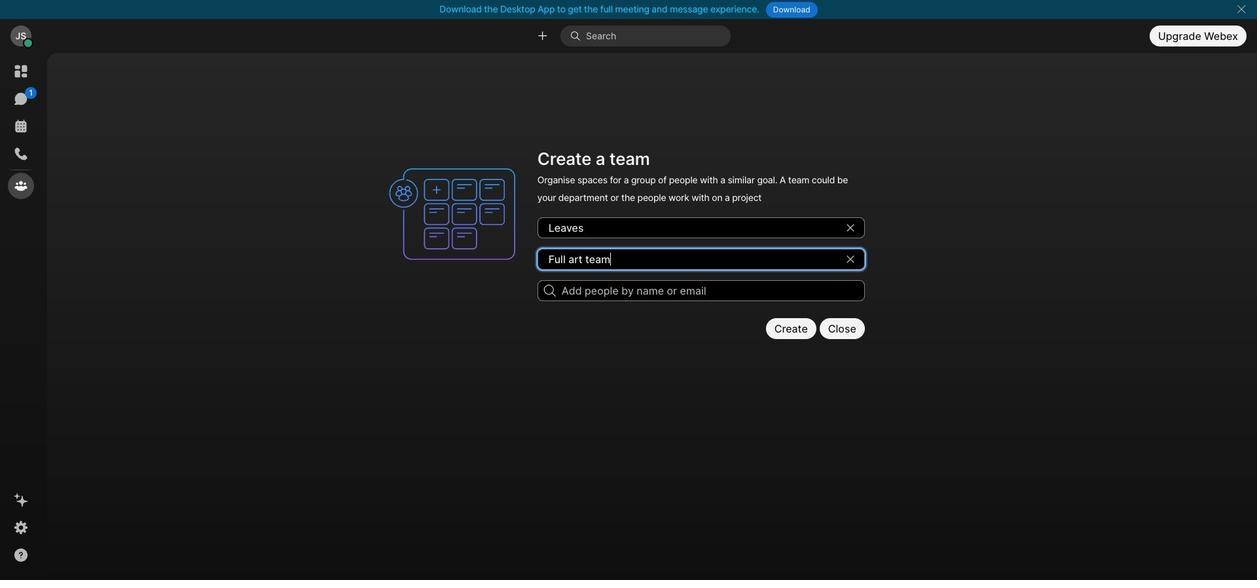 Task type: describe. For each thing, give the bounding box(es) containing it.
create a team image
[[383, 145, 530, 284]]



Task type: vqa. For each thing, say whether or not it's contained in the screenshot.
Add people by name or email text field
yes



Task type: locate. For each thing, give the bounding box(es) containing it.
search_18 image
[[544, 285, 556, 297]]

Name the team (required) text field
[[538, 217, 865, 238]]

navigation
[[0, 53, 42, 580]]

cancel_16 image
[[1237, 4, 1247, 14]]

Describe the team text field
[[538, 249, 865, 270]]

Add people by name or email text field
[[538, 280, 865, 301]]

webex tab list
[[8, 58, 37, 199]]



